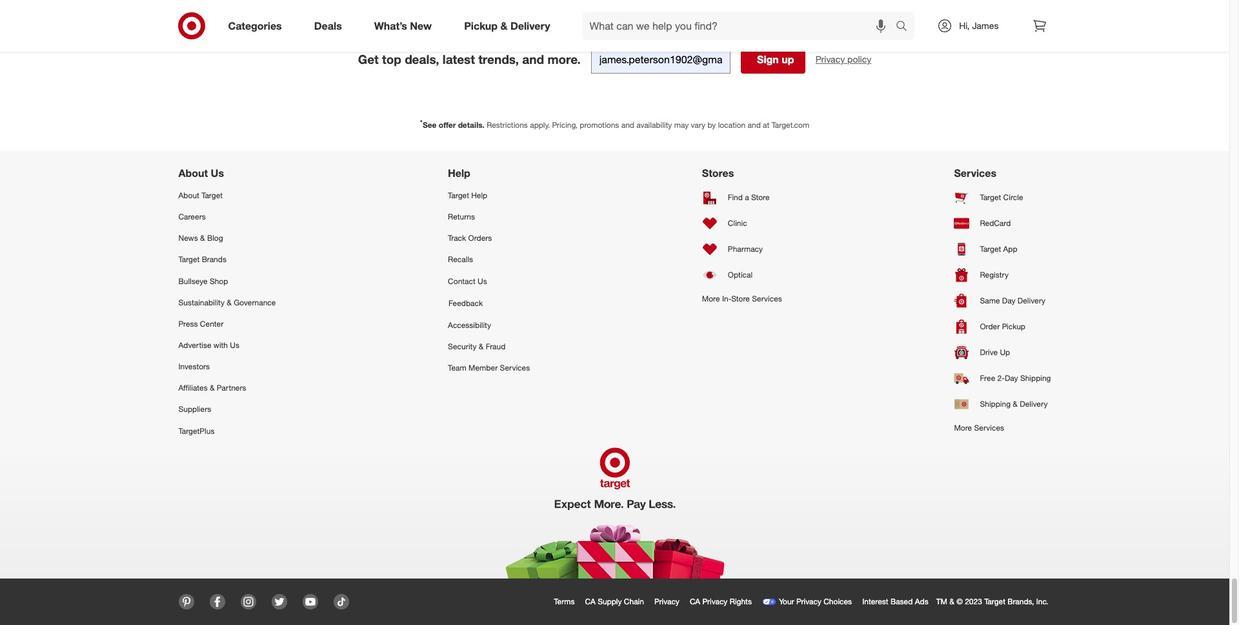 Task type: describe. For each thing, give the bounding box(es) containing it.
privacy policy
[[816, 54, 872, 64]]

what's
[[374, 19, 407, 32]]

free 2-day shipping
[[981, 374, 1052, 383]]

store for in-
[[732, 294, 750, 303]]

sustainability & governance link
[[179, 292, 276, 313]]

bullseye shop
[[179, 276, 228, 286]]

us for contact us
[[478, 276, 487, 286]]

promotions
[[580, 120, 619, 130]]

find a store
[[728, 193, 770, 202]]

suppliers
[[179, 404, 211, 414]]

up
[[1001, 348, 1011, 357]]

ca supply chain link
[[583, 594, 652, 609]]

target circle link
[[955, 185, 1052, 211]]

target help link
[[448, 185, 530, 206]]

target for target circle
[[981, 193, 1002, 202]]

more in-store services link
[[702, 288, 782, 309]]

advertise with us link
[[179, 334, 276, 356]]

day inside the same day delivery link
[[1003, 296, 1016, 306]]

order pickup
[[981, 322, 1026, 332]]

more for more services
[[955, 423, 973, 433]]

more for more in-store services
[[702, 294, 720, 303]]

fraud
[[486, 342, 506, 351]]

about target link
[[179, 185, 276, 206]]

feedback button
[[448, 292, 530, 314]]

about us
[[179, 167, 224, 180]]

with
[[214, 340, 228, 350]]

categories
[[228, 19, 282, 32]]

feedback
[[449, 298, 483, 308]]

deals link
[[303, 12, 358, 40]]

vary
[[691, 120, 706, 130]]

careers link
[[179, 206, 276, 227]]

team member services link
[[448, 357, 530, 379]]

advertise with us
[[179, 340, 240, 350]]

apply.
[[530, 120, 550, 130]]

new
[[410, 19, 432, 32]]

target.com
[[772, 120, 810, 130]]

targetplus link
[[179, 420, 276, 441]]

affiliates & partners link
[[179, 377, 276, 399]]

target down about us
[[202, 190, 223, 200]]

target app
[[981, 244, 1018, 254]]

services down optical link
[[752, 294, 782, 303]]

details.
[[458, 120, 485, 130]]

free 2-day shipping link
[[955, 365, 1052, 391]]

target for target brands
[[179, 255, 200, 264]]

what's new link
[[363, 12, 448, 40]]

based
[[891, 596, 913, 606]]

about for about target
[[179, 190, 199, 200]]

hi, james
[[960, 20, 999, 31]]

about for about us
[[179, 167, 208, 180]]

offer
[[439, 120, 456, 130]]

ca for ca supply chain
[[585, 596, 596, 606]]

track orders
[[448, 233, 492, 243]]

0 vertical spatial shipping
[[1021, 374, 1052, 383]]

bullseye shop link
[[179, 270, 276, 292]]

target for target app
[[981, 244, 1002, 254]]

latest
[[443, 52, 475, 67]]

contact
[[448, 276, 476, 286]]

investors link
[[179, 356, 276, 377]]

your privacy choices link
[[760, 594, 860, 609]]

circle
[[1004, 193, 1024, 202]]

blog
[[207, 233, 223, 243]]

services down fraud
[[500, 363, 530, 373]]

0 horizontal spatial and
[[523, 52, 544, 67]]

us for about us
[[211, 167, 224, 180]]

day inside free 2-day shipping link
[[1005, 374, 1019, 383]]

shop
[[210, 276, 228, 286]]

partners
[[217, 383, 246, 393]]

sign up button
[[741, 45, 806, 74]]

& for pickup
[[501, 19, 508, 32]]

affiliates & partners
[[179, 383, 246, 393]]

target right 2023
[[985, 596, 1006, 606]]

target help
[[448, 190, 488, 200]]

team member services
[[448, 363, 530, 373]]

suppliers link
[[179, 399, 276, 420]]

ads
[[915, 596, 929, 606]]

center
[[200, 319, 224, 329]]

& for security
[[479, 342, 484, 351]]

recalls
[[448, 255, 473, 264]]

track orders link
[[448, 227, 530, 249]]

& for shipping
[[1013, 399, 1018, 409]]

pickup & delivery link
[[453, 12, 567, 40]]

0 vertical spatial pickup
[[464, 19, 498, 32]]

free
[[981, 374, 996, 383]]

more services link
[[955, 417, 1052, 439]]

target for target help
[[448, 190, 469, 200]]

& for sustainability
[[227, 297, 232, 307]]

brands
[[202, 255, 227, 264]]

interest
[[863, 596, 889, 606]]

drive up link
[[955, 340, 1052, 365]]

services up target circle
[[955, 167, 997, 180]]

security & fraud
[[448, 342, 506, 351]]

sign
[[757, 53, 779, 66]]

rights
[[730, 596, 752, 606]]

sign up
[[757, 53, 795, 66]]

james
[[973, 20, 999, 31]]

sustainability & governance
[[179, 297, 276, 307]]



Task type: locate. For each thing, give the bounding box(es) containing it.
target down news
[[179, 255, 200, 264]]

& for tm
[[950, 596, 955, 606]]

privacy policy link
[[816, 53, 872, 66]]

news & blog
[[179, 233, 223, 243]]

app
[[1004, 244, 1018, 254]]

1 ca from the left
[[585, 596, 596, 606]]

about up about target
[[179, 167, 208, 180]]

0 horizontal spatial store
[[732, 294, 750, 303]]

security & fraud link
[[448, 336, 530, 357]]

privacy right your
[[797, 596, 822, 606]]

member
[[469, 363, 498, 373]]

2 vertical spatial delivery
[[1020, 399, 1048, 409]]

2 about from the top
[[179, 190, 199, 200]]

2 ca from the left
[[690, 596, 701, 606]]

1 vertical spatial day
[[1005, 374, 1019, 383]]

target app link
[[955, 236, 1052, 262]]

1 horizontal spatial shipping
[[1021, 374, 1052, 383]]

1 horizontal spatial help
[[472, 190, 488, 200]]

delivery up order pickup
[[1018, 296, 1046, 306]]

1 vertical spatial more
[[955, 423, 973, 433]]

and left at in the top of the page
[[748, 120, 761, 130]]

find a store link
[[702, 185, 782, 211]]

sustainability
[[179, 297, 225, 307]]

pickup
[[464, 19, 498, 32], [1003, 322, 1026, 332]]

news
[[179, 233, 198, 243]]

hi,
[[960, 20, 970, 31]]

1 vertical spatial delivery
[[1018, 296, 1046, 306]]

advertise
[[179, 340, 211, 350]]

security
[[448, 342, 477, 351]]

deals
[[314, 19, 342, 32]]

investors
[[179, 362, 210, 371]]

terms
[[554, 596, 575, 606]]

0 horizontal spatial shipping
[[981, 399, 1011, 409]]

more in-store services
[[702, 294, 782, 303]]

& left blog
[[200, 233, 205, 243]]

1 vertical spatial help
[[472, 190, 488, 200]]

ca privacy rights link
[[688, 594, 760, 609]]

0 vertical spatial help
[[448, 167, 471, 180]]

location
[[718, 120, 746, 130]]

contact us
[[448, 276, 487, 286]]

1 horizontal spatial store
[[752, 193, 770, 202]]

store for a
[[752, 193, 770, 202]]

target left app
[[981, 244, 1002, 254]]

help up 'returns' link
[[472, 190, 488, 200]]

about up careers
[[179, 190, 199, 200]]

1 about from the top
[[179, 167, 208, 180]]

press center
[[179, 319, 224, 329]]

pickup up get top deals, latest trends, and more.
[[464, 19, 498, 32]]

0 vertical spatial about
[[179, 167, 208, 180]]

day right same
[[1003, 296, 1016, 306]]

ca for ca privacy rights
[[690, 596, 701, 606]]

shipping up more services link
[[981, 399, 1011, 409]]

get top deals, latest trends, and more.
[[358, 52, 581, 67]]

* see offer details. restrictions apply. pricing, promotions and availability may vary by location and at target.com
[[420, 118, 810, 130]]

delivery down free 2-day shipping
[[1020, 399, 1048, 409]]

delivery for shipping & delivery
[[1020, 399, 1048, 409]]

0 vertical spatial us
[[211, 167, 224, 180]]

order
[[981, 322, 1000, 332]]

choices
[[824, 596, 852, 606]]

pickup right order
[[1003, 322, 1026, 332]]

What can we help you find? suggestions appear below search field
[[582, 12, 900, 40]]

& for affiliates
[[210, 383, 215, 393]]

and left more.
[[523, 52, 544, 67]]

affiliates
[[179, 383, 208, 393]]

target left circle
[[981, 193, 1002, 202]]

0 vertical spatial store
[[752, 193, 770, 202]]

shipping up shipping & delivery
[[1021, 374, 1052, 383]]

order pickup link
[[955, 314, 1052, 340]]

1 horizontal spatial more
[[955, 423, 973, 433]]

same
[[981, 296, 1001, 306]]

& right "affiliates" at the bottom of the page
[[210, 383, 215, 393]]

privacy right chain
[[655, 596, 680, 606]]

privacy link
[[652, 594, 688, 609]]

& down free 2-day shipping
[[1013, 399, 1018, 409]]

1 horizontal spatial pickup
[[1003, 322, 1026, 332]]

us right contact
[[478, 276, 487, 286]]

news & blog link
[[179, 227, 276, 249]]

shipping & delivery
[[981, 399, 1048, 409]]

a
[[745, 193, 749, 202]]

0 horizontal spatial ca
[[585, 596, 596, 606]]

delivery for same day delivery
[[1018, 296, 1046, 306]]

ca privacy rights
[[690, 596, 752, 606]]

1 vertical spatial shipping
[[981, 399, 1011, 409]]

2 vertical spatial us
[[230, 340, 240, 350]]

store right a
[[752, 193, 770, 202]]

us inside 'link'
[[230, 340, 240, 350]]

privacy left rights at the right of the page
[[703, 596, 728, 606]]

us right with
[[230, 340, 240, 350]]

and left availability
[[622, 120, 635, 130]]

& inside sustainability & governance link
[[227, 297, 232, 307]]

privacy left the policy
[[816, 54, 845, 64]]

recalls link
[[448, 249, 530, 270]]

& inside pickup & delivery link
[[501, 19, 508, 32]]

clinic link
[[702, 211, 782, 236]]

delivery for pickup & delivery
[[511, 19, 551, 32]]

& inside shipping & delivery link
[[1013, 399, 1018, 409]]

pharmacy link
[[702, 236, 782, 262]]

about
[[179, 167, 208, 180], [179, 190, 199, 200]]

2 horizontal spatial us
[[478, 276, 487, 286]]

1 horizontal spatial ca
[[690, 596, 701, 606]]

press center link
[[179, 313, 276, 334]]

help up target help
[[448, 167, 471, 180]]

more left "in-"
[[702, 294, 720, 303]]

redcard
[[981, 219, 1011, 228]]

policy
[[848, 54, 872, 64]]

2023
[[965, 596, 983, 606]]

optical
[[728, 270, 753, 280]]

your privacy choices
[[779, 596, 852, 606]]

may
[[675, 120, 689, 130]]

and
[[523, 52, 544, 67], [622, 120, 635, 130], [748, 120, 761, 130]]

more.
[[548, 52, 581, 67]]

& down bullseye shop link
[[227, 297, 232, 307]]

about target
[[179, 190, 223, 200]]

at
[[763, 120, 770, 130]]

1 vertical spatial store
[[732, 294, 750, 303]]

services
[[955, 167, 997, 180], [752, 294, 782, 303], [500, 363, 530, 373], [975, 423, 1005, 433]]

trends,
[[479, 52, 519, 67]]

inc.
[[1037, 596, 1049, 606]]

0 vertical spatial day
[[1003, 296, 1016, 306]]

store down optical link
[[732, 294, 750, 303]]

target: expect more. pay less. image
[[434, 441, 797, 578]]

supply
[[598, 596, 622, 606]]

us up about target link
[[211, 167, 224, 180]]

1 horizontal spatial us
[[230, 340, 240, 350]]

None text field
[[591, 45, 731, 74]]

help
[[448, 167, 471, 180], [472, 190, 488, 200]]

day right the free
[[1005, 374, 1019, 383]]

1 vertical spatial about
[[179, 190, 199, 200]]

your
[[779, 596, 795, 606]]

target brands
[[179, 255, 227, 264]]

1 horizontal spatial and
[[622, 120, 635, 130]]

accessibility link
[[448, 314, 530, 336]]

0 horizontal spatial more
[[702, 294, 720, 303]]

deals,
[[405, 52, 439, 67]]

optical link
[[702, 262, 782, 288]]

delivery up "trends,"
[[511, 19, 551, 32]]

0 vertical spatial more
[[702, 294, 720, 303]]

registry link
[[955, 262, 1052, 288]]

ca right 'privacy' link
[[690, 596, 701, 606]]

0 horizontal spatial help
[[448, 167, 471, 180]]

search
[[891, 20, 922, 33]]

& left fraud
[[479, 342, 484, 351]]

0 horizontal spatial us
[[211, 167, 224, 180]]

& inside affiliates & partners link
[[210, 383, 215, 393]]

2 horizontal spatial and
[[748, 120, 761, 130]]

& up "trends,"
[[501, 19, 508, 32]]

ca left supply
[[585, 596, 596, 606]]

target up returns
[[448, 190, 469, 200]]

& inside news & blog link
[[200, 233, 205, 243]]

1 vertical spatial pickup
[[1003, 322, 1026, 332]]

services down shipping & delivery link on the right
[[975, 423, 1005, 433]]

0 horizontal spatial pickup
[[464, 19, 498, 32]]

ca inside 'link'
[[690, 596, 701, 606]]

targetplus
[[179, 426, 215, 436]]

& for news
[[200, 233, 205, 243]]

0 vertical spatial delivery
[[511, 19, 551, 32]]

team
[[448, 363, 467, 373]]

shipping
[[1021, 374, 1052, 383], [981, 399, 1011, 409]]

delivery
[[511, 19, 551, 32], [1018, 296, 1046, 306], [1020, 399, 1048, 409]]

top
[[382, 52, 402, 67]]

©
[[957, 596, 963, 606]]

see
[[423, 120, 437, 130]]

find
[[728, 193, 743, 202]]

target circle
[[981, 193, 1024, 202]]

1 vertical spatial us
[[478, 276, 487, 286]]

by
[[708, 120, 716, 130]]

get
[[358, 52, 379, 67]]

privacy inside 'link'
[[703, 596, 728, 606]]

track
[[448, 233, 466, 243]]

& left ©
[[950, 596, 955, 606]]

more down shipping & delivery link on the right
[[955, 423, 973, 433]]

& inside security & fraud link
[[479, 342, 484, 351]]

what's new
[[374, 19, 432, 32]]

press
[[179, 319, 198, 329]]



Task type: vqa. For each thing, say whether or not it's contained in the screenshot.
Edit items 'dropdown button'
no



